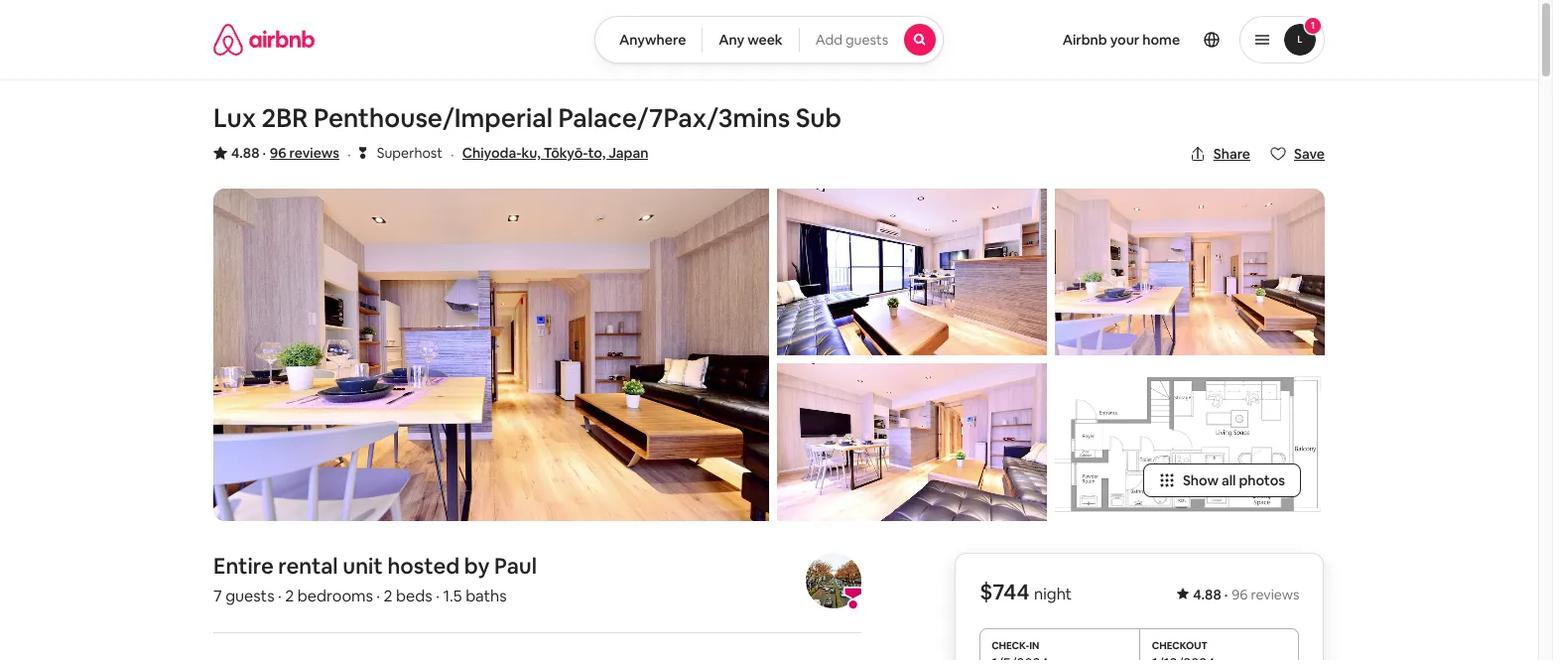 Task type: describe. For each thing, give the bounding box(es) containing it.
any week
[[719, 31, 783, 49]]

2br
[[262, 101, 308, 135]]

󰀃
[[359, 143, 367, 162]]

entire
[[213, 552, 274, 580]]

rental
[[278, 552, 338, 580]]

lux 2br penthouse/imperial palace/7pax/3mins sub image 4 image
[[1055, 189, 1325, 355]]

lux
[[213, 101, 256, 135]]

0 vertical spatial 96
[[270, 144, 286, 162]]

photos
[[1239, 472, 1286, 489]]

chiyoda-
[[462, 144, 522, 162]]

lux 2br penthouse/imperial palace/7pax/3mins sub
[[213, 101, 842, 135]]

none search field containing anywhere
[[595, 16, 944, 64]]

entire rental unit hosted by paul 7 guests · 2 bedrooms · 2 beds · 1.5 baths
[[213, 552, 537, 607]]

7
[[213, 586, 222, 607]]

baths
[[466, 586, 507, 607]]

sub
[[796, 101, 842, 135]]

night
[[1034, 584, 1072, 605]]

1.5
[[443, 586, 462, 607]]

$744
[[979, 578, 1029, 606]]

96 reviews button
[[270, 143, 340, 163]]

$744 night
[[979, 578, 1072, 606]]

home
[[1143, 31, 1180, 49]]

2 2 from the left
[[384, 586, 393, 607]]

1 vertical spatial 4.88
[[1193, 586, 1221, 604]]

lux 2br penthouse/imperial palace/7pax/3mins sub image 2 image
[[777, 189, 1047, 355]]

add guests
[[816, 31, 889, 49]]

0 vertical spatial 4.88 · 96 reviews
[[231, 144, 340, 162]]

profile element
[[968, 0, 1325, 79]]

japan
[[609, 144, 649, 162]]



Task type: locate. For each thing, give the bounding box(es) containing it.
show all photos button
[[1144, 464, 1301, 497]]

0 horizontal spatial reviews
[[289, 144, 340, 162]]

0 vertical spatial 4.88
[[231, 144, 260, 162]]

0 vertical spatial guests
[[846, 31, 889, 49]]

1 vertical spatial 4.88 · 96 reviews
[[1193, 586, 1299, 604]]

96
[[270, 144, 286, 162], [1232, 586, 1248, 604]]

1 horizontal spatial 2
[[384, 586, 393, 607]]

1 horizontal spatial reviews
[[1251, 586, 1299, 604]]

beds
[[396, 586, 433, 607]]

lux 2br penthouse/imperial palace/7pax/3mins sub image 1 image
[[213, 189, 769, 521]]

airbnb
[[1063, 31, 1108, 49]]

0 horizontal spatial 4.88 · 96 reviews
[[231, 144, 340, 162]]

week
[[748, 31, 783, 49]]

guests inside button
[[846, 31, 889, 49]]

hosted
[[388, 552, 460, 580]]

share button
[[1182, 137, 1259, 171]]

1 button
[[1240, 16, 1325, 64]]

airbnb your home link
[[1051, 19, 1192, 61]]

by paul
[[464, 552, 537, 580]]

0 horizontal spatial 2
[[285, 586, 294, 607]]

1
[[1311, 19, 1316, 32]]

·
[[262, 144, 266, 162], [347, 144, 351, 165], [451, 144, 454, 165], [278, 586, 282, 607], [377, 586, 380, 607], [436, 586, 440, 607], [1224, 586, 1228, 604]]

show
[[1183, 472, 1219, 489]]

save
[[1294, 145, 1325, 163]]

palace/7pax/3mins
[[558, 101, 790, 135]]

4.88 · 96 reviews
[[231, 144, 340, 162], [1193, 586, 1299, 604]]

· chiyoda-ku, tōkyō-to, japan
[[451, 144, 649, 165]]

1 horizontal spatial 4.88
[[1193, 586, 1221, 604]]

superhost
[[377, 144, 443, 162]]

add guests button
[[799, 16, 944, 64]]

1 horizontal spatial guests
[[846, 31, 889, 49]]

guests right the add at right top
[[846, 31, 889, 49]]

1 horizontal spatial 96
[[1232, 586, 1248, 604]]

0 vertical spatial reviews
[[289, 144, 340, 162]]

2
[[285, 586, 294, 607], [384, 586, 393, 607]]

bedrooms
[[298, 586, 373, 607]]

add
[[816, 31, 843, 49]]

1 2 from the left
[[285, 586, 294, 607]]

paul is a superhost. learn more about paul. image
[[806, 553, 862, 609], [806, 553, 862, 609]]

guests
[[846, 31, 889, 49], [226, 586, 275, 607]]

show all photos
[[1183, 472, 1286, 489]]

ku,
[[522, 144, 541, 162]]

penthouse/imperial
[[314, 101, 553, 135]]

lux 2br penthouse/imperial palace/7pax/3mins sub image 3 image
[[777, 363, 1047, 521]]

1 vertical spatial guests
[[226, 586, 275, 607]]

all
[[1222, 472, 1236, 489]]

reviews
[[289, 144, 340, 162], [1251, 586, 1299, 604]]

4.88
[[231, 144, 260, 162], [1193, 586, 1221, 604]]

share
[[1214, 145, 1251, 163]]

5f with living and dining space image
[[1055, 363, 1325, 521]]

your
[[1110, 31, 1140, 49]]

2 left beds
[[384, 586, 393, 607]]

any week button
[[702, 16, 800, 64]]

save button
[[1263, 137, 1333, 171]]

any
[[719, 31, 745, 49]]

anywhere
[[619, 31, 686, 49]]

1 vertical spatial 96
[[1232, 586, 1248, 604]]

anywhere button
[[595, 16, 703, 64]]

1 vertical spatial reviews
[[1251, 586, 1299, 604]]

airbnb your home
[[1063, 31, 1180, 49]]

to,
[[588, 144, 606, 162]]

0 horizontal spatial 4.88
[[231, 144, 260, 162]]

guests down entire at the left of page
[[226, 586, 275, 607]]

2 down 'rental'
[[285, 586, 294, 607]]

guests inside entire rental unit hosted by paul 7 guests · 2 bedrooms · 2 beds · 1.5 baths
[[226, 586, 275, 607]]

None search field
[[595, 16, 944, 64]]

tōkyō-
[[544, 144, 588, 162]]

unit
[[343, 552, 383, 580]]

0 horizontal spatial 96
[[270, 144, 286, 162]]

chiyoda-ku, tōkyō-to, japan button
[[462, 141, 649, 165]]

1 horizontal spatial 4.88 · 96 reviews
[[1193, 586, 1299, 604]]

0 horizontal spatial guests
[[226, 586, 275, 607]]



Task type: vqa. For each thing, say whether or not it's contained in the screenshot.
"Nov" within the Check out Nov 9
no



